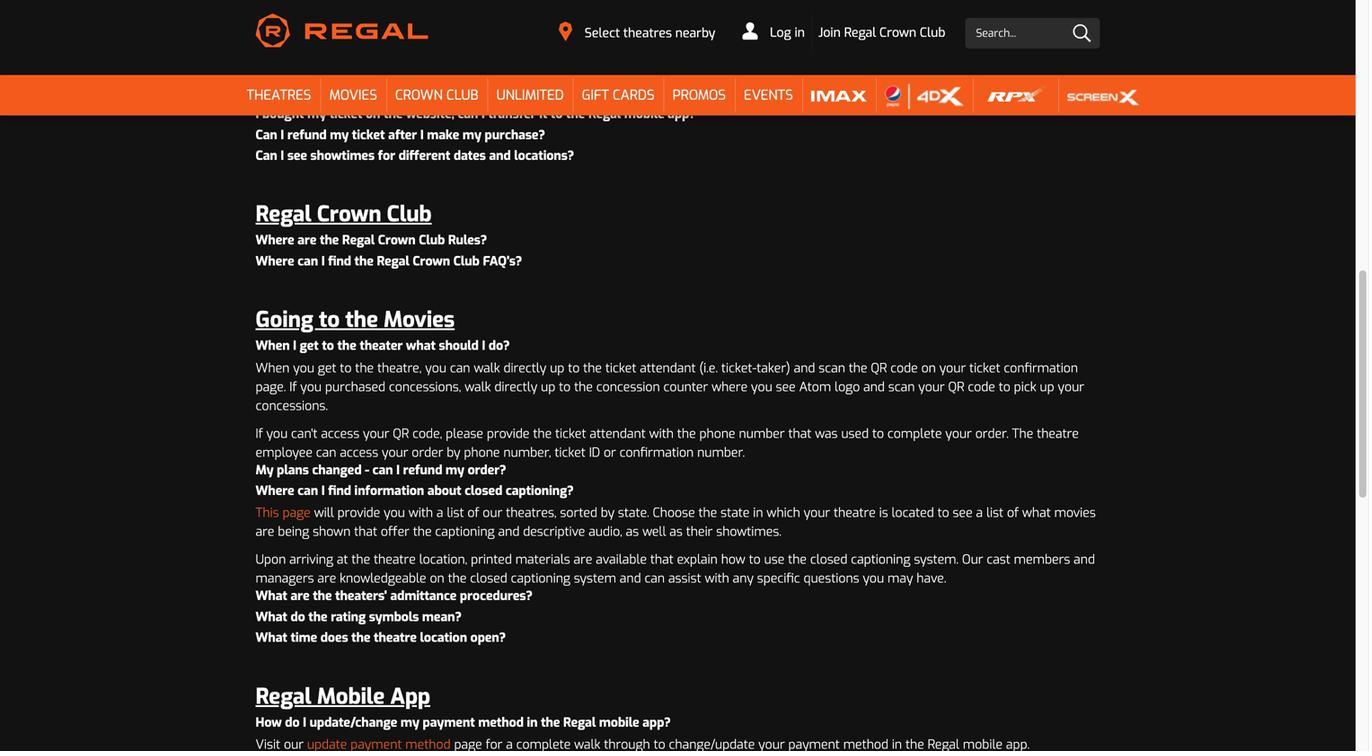 Task type: describe. For each thing, give the bounding box(es) containing it.
club up pepsi 4dx logo
[[920, 24, 946, 41]]

prices?
[[385, 43, 427, 60]]

please
[[446, 425, 484, 442]]

2 can from the top
[[256, 147, 277, 164]]

at
[[337, 552, 348, 568]]

changed
[[312, 462, 362, 478]]

crown club
[[395, 86, 479, 104]]

descriptive
[[523, 524, 585, 540]]

website,
[[406, 106, 455, 122]]

audio,
[[589, 524, 623, 540]]

0 vertical spatial directly
[[504, 360, 547, 376]]

2 horizontal spatial captioning
[[851, 552, 911, 568]]

mobile
[[317, 682, 385, 711]]

make
[[427, 127, 460, 143]]

are inside regal crown club where are the regal crown club rules? where can i find the regal crown club faq's?
[[298, 232, 317, 249]]

do inside what are the theaters' admittance procedures? what do the rating symbols mean? what time does the theatre location open?
[[291, 609, 305, 625]]

qr inside if you can't access your qr code, please provide the ticket attendant with the phone number that was used to complete your order. the theatre employee can access your order by phone number, ticket id or confirmation number.
[[393, 425, 409, 442]]

1 horizontal spatial movies
[[384, 306, 455, 334]]

attendant inside if you can't access your qr code, please provide the ticket attendant with the phone number that was used to complete your order. the theatre employee can access your order by phone number, ticket id or confirmation number.
[[590, 425, 646, 442]]

order
[[412, 444, 443, 461]]

in inside will provide you with a list of our theatres, sorted by state. choose the state in which your theatre is located to see a list of what movies are being shown that offer the captioning and descriptive audio, as well as their showtimes.
[[753, 505, 764, 521]]

1 vertical spatial closed
[[811, 552, 848, 568]]

are inside what are the theaters' admittance procedures? what do the rating symbols mean? what time does the theatre location open?
[[291, 588, 310, 605]]

this page link
[[256, 505, 311, 521]]

any
[[733, 570, 754, 587]]

do down mpaa ratings link
[[298, 43, 312, 60]]

0 vertical spatial closed
[[465, 483, 503, 499]]

after
[[388, 127, 417, 143]]

2 horizontal spatial qr
[[949, 379, 965, 395]]

1 list from the left
[[447, 505, 464, 521]]

-
[[365, 462, 369, 478]]

pepsi 4dx logo image
[[885, 83, 964, 110]]

Search... text field
[[966, 18, 1101, 49]]

find inside regal crown club where are the regal crown club rules? where can i find the regal crown club faq's?
[[328, 253, 351, 270]]

3 where from the top
[[256, 253, 294, 270]]

being
[[278, 524, 309, 540]]

1 vertical spatial directly
[[495, 379, 538, 395]]

1 horizontal spatial cards
[[613, 86, 655, 104]]

showtimes.
[[717, 524, 782, 540]]

explain
[[677, 552, 718, 568]]

can inside regal crown club where are the regal crown club rules? where can i find the regal crown club faq's?
[[298, 253, 318, 270]]

log in
[[767, 24, 805, 41]]

2 vertical spatial closed
[[470, 570, 508, 587]]

our
[[483, 505, 503, 521]]

what are the theaters' admittance procedures? what do the rating symbols mean? what time does the theatre location open?
[[256, 588, 533, 646]]

should
[[439, 338, 479, 354]]

system
[[574, 570, 617, 587]]

movies
[[1055, 505, 1096, 521]]

1 vertical spatial phone
[[464, 444, 500, 461]]

open?
[[471, 630, 506, 646]]

upon arriving at the theatre location, printed materials are available that explain how to use the closed captioning system. our cast members and managers are knowledgeable on the closed captioning system and can assist with any specific questions you may have.
[[256, 552, 1096, 587]]

well
[[643, 524, 666, 540]]

and inside where do i find ticket prices? what are the matinee showtimes? how do i use regal gift cards to purchase tickets? i bought my ticket on the website, can i transfer it to the regal mobile app? can i refund my ticket after i make my purchase? can i see showtimes for different dates and locations?
[[489, 147, 511, 164]]

to inside upon arriving at the theatre location, printed materials are available that explain how to use the closed captioning system. our cast members and managers are knowledgeable on the closed captioning system and can assist with any specific questions you may have.
[[749, 552, 761, 568]]

which
[[767, 505, 801, 521]]

2 of from the left
[[1007, 505, 1019, 521]]

1 horizontal spatial refund
[[403, 462, 443, 478]]

get for you
[[318, 360, 337, 376]]

to inside will provide you with a list of our theatres, sorted by state. choose the state in which your theatre is located to see a list of what movies are being shown that offer the captioning and descriptive audio, as well as their showtimes.
[[938, 505, 950, 521]]

concessions,
[[389, 379, 461, 395]]

crown down rules?
[[413, 253, 450, 270]]

method
[[478, 714, 524, 731]]

how
[[721, 552, 746, 568]]

does
[[321, 630, 348, 646]]

may
[[888, 570, 914, 587]]

refund inside where do i find ticket prices? what are the matinee showtimes? how do i use regal gift cards to purchase tickets? i bought my ticket on the website, can i transfer it to the regal mobile app? can i refund my ticket after i make my purchase? can i see showtimes for different dates and locations?
[[287, 127, 327, 143]]

showtimes
[[311, 147, 375, 164]]

1 horizontal spatial captioning
[[511, 570, 571, 587]]

theatres,
[[506, 505, 557, 521]]

payment
[[423, 714, 475, 731]]

crown down showtimes
[[317, 200, 382, 229]]

my plans changed - can i refund my order?
[[256, 462, 507, 478]]

my up showtimes
[[330, 127, 349, 143]]

id
[[589, 444, 600, 461]]

mean?
[[422, 609, 462, 625]]

what inside will provide you with a list of our theatres, sorted by state. choose the state in which your theatre is located to see a list of what movies are being shown that offer the captioning and descriptive audio, as well as their showtimes.
[[1023, 505, 1051, 521]]

choose
[[653, 505, 695, 521]]

atom
[[800, 379, 832, 395]]

assist
[[669, 570, 702, 587]]

dates
[[454, 147, 486, 164]]

find for information
[[328, 483, 351, 499]]

1 horizontal spatial scan
[[889, 379, 915, 395]]

and right logo
[[864, 379, 885, 395]]

screenx image
[[1068, 83, 1140, 110]]

have.
[[917, 570, 947, 587]]

you inside will provide you with a list of our theatres, sorted by state. choose the state in which your theatre is located to see a list of what movies are being shown that offer the captioning and descriptive audio, as well as their showtimes.
[[384, 505, 405, 521]]

about
[[428, 483, 462, 499]]

theatre inside will provide you with a list of our theatres, sorted by state. choose the state in which your theatre is located to see a list of what movies are being shown that offer the captioning and descriptive audio, as well as their showtimes.
[[834, 505, 876, 521]]

confirmation inside 'when you get to the theatre, you can walk directly up to the ticket attendant (i.e. ticket-taker) and scan the qr code on your ticket confirmation page. if you purchased concessions, walk directly up to the concession counter where you see atom logo and scan your qr code to pick up your concessions.'
[[1004, 360, 1079, 376]]

0 vertical spatial movies
[[329, 86, 377, 104]]

2 a from the left
[[977, 505, 983, 521]]

state.
[[618, 505, 650, 521]]

on inside where do i find ticket prices? what are the matinee showtimes? how do i use regal gift cards to purchase tickets? i bought my ticket on the website, can i transfer it to the regal mobile app? can i refund my ticket after i make my purchase? can i see showtimes for different dates and locations?
[[366, 106, 381, 122]]

locations?
[[514, 147, 575, 164]]

app
[[391, 682, 431, 711]]

information
[[355, 483, 424, 499]]

will
[[314, 505, 334, 521]]

and up atom
[[794, 360, 816, 376]]

sorted
[[560, 505, 598, 521]]

theatres link
[[238, 75, 320, 115]]

ticket-
[[722, 360, 757, 376]]

promos link
[[664, 75, 735, 115]]

ticket up concession
[[606, 360, 637, 376]]

unlimited
[[497, 86, 564, 104]]

are inside where do i find ticket prices? what are the matinee showtimes? how do i use regal gift cards to purchase tickets? i bought my ticket on the website, can i transfer it to the regal mobile app? can i refund my ticket after i make my purchase? can i see showtimes for different dates and locations?
[[291, 64, 310, 81]]

ticket up for on the left
[[352, 127, 385, 143]]

select theatres nearby link
[[547, 17, 727, 48]]

cast
[[987, 552, 1011, 568]]

rating
[[331, 609, 366, 625]]

club down different
[[387, 200, 432, 229]]

where do i find ticket prices? what are the matinee showtimes? how do i use regal gift cards to purchase tickets? i bought my ticket on the website, can i transfer it to the regal mobile app? can i refund my ticket after i make my purchase? can i see showtimes for different dates and locations?
[[256, 43, 696, 164]]

my down app
[[401, 714, 420, 731]]

ticket up matinee
[[349, 43, 382, 60]]

are up system at the bottom left
[[574, 552, 593, 568]]

their
[[686, 524, 713, 540]]

concession
[[597, 379, 660, 395]]

provide inside will provide you with a list of our theatres, sorted by state. choose the state in which your theatre is located to see a list of what movies are being shown that offer the captioning and descriptive audio, as well as their showtimes.
[[338, 505, 380, 521]]

get for i
[[300, 338, 319, 354]]

location
[[420, 630, 467, 646]]

was
[[815, 425, 838, 442]]

can inside 'when you get to the theatre, you can walk directly up to the ticket attendant (i.e. ticket-taker) and scan the qr code on your ticket confirmation page. if you purchased concessions, walk directly up to the concession counter where you see atom logo and scan your qr code to pick up your concessions.'
[[450, 360, 471, 376]]

where
[[712, 379, 748, 395]]

how do i update/change my payment method in the regal mobile app?
[[256, 714, 671, 731]]

shown
[[313, 524, 351, 540]]

provide inside if you can't access your qr code, please provide the ticket attendant with the phone number that was used to complete your order. the theatre employee can access your order by phone number, ticket id or confirmation number.
[[487, 425, 530, 442]]

join
[[819, 24, 841, 41]]

club down rules?
[[454, 253, 480, 270]]

1 of from the left
[[468, 505, 479, 521]]

events
[[744, 86, 793, 104]]

the
[[1013, 425, 1034, 442]]

2 vertical spatial in
[[527, 714, 538, 731]]

ticket up showtimes
[[330, 106, 363, 122]]

that inside will provide you with a list of our theatres, sorted by state. choose the state in which your theatre is located to see a list of what movies are being shown that offer the captioning and descriptive audio, as well as their showtimes.
[[354, 524, 378, 540]]

arriving
[[289, 552, 333, 568]]

or
[[604, 444, 616, 461]]

taker)
[[757, 360, 791, 376]]

ticket up order.
[[970, 360, 1001, 376]]

log
[[770, 24, 792, 41]]

with inside if you can't access your qr code, please provide the ticket attendant with the phone number that was used to complete your order. the theatre employee can access your order by phone number, ticket id or confirmation number.
[[649, 425, 674, 442]]

code,
[[413, 425, 442, 442]]

in inside log in link
[[795, 24, 805, 41]]

crown up website,
[[395, 86, 443, 104]]

use for i
[[310, 85, 330, 102]]

mpaa
[[256, 26, 290, 42]]

it
[[539, 106, 548, 122]]

page.
[[256, 379, 286, 395]]

on inside upon arriving at the theatre location, printed materials are available that explain how to use the closed captioning system. our cast members and managers are knowledgeable on the closed captioning system and can assist with any specific questions you may have.
[[430, 570, 445, 587]]

regal image
[[256, 13, 428, 47]]

attendant inside 'when you get to the theatre, you can walk directly up to the ticket attendant (i.e. ticket-taker) and scan the qr code on your ticket confirmation page. if you purchased concessions, walk directly up to the concession counter where you see atom logo and scan your qr code to pick up your concessions.'
[[640, 360, 696, 376]]

faq's?
[[483, 253, 522, 270]]

club up website,
[[447, 86, 479, 104]]

time
[[291, 630, 317, 646]]

transfer
[[488, 106, 536, 122]]

confirmation inside if you can't access your qr code, please provide the ticket attendant with the phone number that was used to complete your order. the theatre employee can access your order by phone number, ticket id or confirmation number.
[[620, 444, 694, 461]]

ticket up captioning?
[[555, 425, 586, 442]]

1 can from the top
[[256, 127, 277, 143]]

mpaa ratings
[[256, 26, 336, 42]]

1 horizontal spatial gift
[[582, 86, 609, 104]]

can inside if you can't access your qr code, please provide the ticket attendant with the phone number that was used to complete your order. the theatre employee can access your order by phone number, ticket id or confirmation number.
[[316, 444, 337, 461]]

1 horizontal spatial code
[[968, 379, 996, 395]]



Task type: vqa. For each thing, say whether or not it's contained in the screenshot.
the left THE ON
yes



Task type: locate. For each thing, give the bounding box(es) containing it.
are down this
[[256, 524, 275, 540]]

1 how from the top
[[256, 85, 282, 102]]

0 horizontal spatial by
[[447, 444, 461, 461]]

see inside 'when you get to the theatre, you can walk directly up to the ticket attendant (i.e. ticket-taker) and scan the qr code on your ticket confirmation page. if you purchased concessions, walk directly up to the concession counter where you see atom logo and scan your qr code to pick up your concessions.'
[[776, 379, 796, 395]]

theatre inside what are the theaters' admittance procedures? what do the rating symbols mean? what time does the theatre location open?
[[374, 630, 417, 646]]

rpx - regal premium experience image
[[982, 83, 1050, 110]]

our
[[963, 552, 984, 568]]

managers
[[256, 570, 314, 587]]

phone
[[700, 425, 736, 442], [464, 444, 500, 461]]

that inside if you can't access your qr code, please provide the ticket attendant with the phone number that was used to complete your order. the theatre employee can access your order by phone number, ticket id or confirmation number.
[[789, 425, 812, 442]]

when inside 'when you get to the theatre, you can walk directly up to the ticket attendant (i.e. ticket-taker) and scan the qr code on your ticket confirmation page. if you purchased concessions, walk directly up to the concession counter where you see atom logo and scan your qr code to pick up your concessions.'
[[256, 360, 290, 376]]

you inside if you can't access your qr code, please provide the ticket attendant with the phone number that was used to complete your order. the theatre employee can access your order by phone number, ticket id or confirmation number.
[[266, 425, 288, 442]]

knowledgeable
[[340, 570, 427, 587]]

1 vertical spatial can
[[256, 147, 277, 164]]

movies up when i get to the theater what should i do?
[[384, 306, 455, 334]]

1 horizontal spatial as
[[670, 524, 683, 540]]

what inside where do i find ticket prices? what are the matinee showtimes? how do i use regal gift cards to purchase tickets? i bought my ticket on the website, can i transfer it to the regal mobile app? can i refund my ticket after i make my purchase? can i see showtimes for different dates and locations?
[[256, 64, 287, 81]]

1 vertical spatial how
[[256, 714, 282, 731]]

2 horizontal spatial that
[[789, 425, 812, 442]]

upon
[[256, 552, 286, 568]]

1 vertical spatial attendant
[[590, 425, 646, 442]]

theatre up the knowledgeable
[[374, 552, 416, 568]]

1 vertical spatial qr
[[949, 379, 965, 395]]

1 horizontal spatial with
[[649, 425, 674, 442]]

0 vertical spatial can
[[256, 127, 277, 143]]

as down state.
[[626, 524, 639, 540]]

log in link
[[736, 11, 812, 55]]

user icon image
[[743, 22, 758, 40]]

see inside where do i find ticket prices? what are the matinee showtimes? how do i use regal gift cards to purchase tickets? i bought my ticket on the website, can i transfer it to the regal mobile app? can i refund my ticket after i make my purchase? can i see showtimes for different dates and locations?
[[287, 147, 307, 164]]

4 what from the top
[[256, 630, 287, 646]]

0 vertical spatial attendant
[[640, 360, 696, 376]]

1 vertical spatial movies
[[384, 306, 455, 334]]

theatres
[[247, 86, 311, 104]]

how inside where do i find ticket prices? what are the matinee showtimes? how do i use regal gift cards to purchase tickets? i bought my ticket on the website, can i transfer it to the regal mobile app? can i refund my ticket after i make my purchase? can i see showtimes for different dates and locations?
[[256, 85, 282, 102]]

0 vertical spatial that
[[789, 425, 812, 442]]

0 horizontal spatial scan
[[819, 360, 846, 376]]

1 vertical spatial get
[[318, 360, 337, 376]]

0 horizontal spatial provide
[[338, 505, 380, 521]]

1 vertical spatial code
[[968, 379, 996, 395]]

logo
[[835, 379, 860, 395]]

imax image
[[811, 83, 867, 110]]

purchase?
[[485, 127, 545, 143]]

captioning down our
[[435, 524, 495, 540]]

1 horizontal spatial use
[[764, 552, 785, 568]]

when down going
[[256, 338, 290, 354]]

1 horizontal spatial in
[[753, 505, 764, 521]]

unlimited link
[[488, 75, 573, 115]]

and down available
[[620, 570, 641, 587]]

gift inside where do i find ticket prices? what are the matinee showtimes? how do i use regal gift cards to purchase tickets? i bought my ticket on the website, can i transfer it to the regal mobile app? can i refund my ticket after i make my purchase? can i see showtimes for different dates and locations?
[[369, 85, 391, 102]]

2 how from the top
[[256, 714, 282, 731]]

concessions.
[[256, 398, 328, 414]]

procedures?
[[460, 588, 533, 605]]

1 horizontal spatial a
[[977, 505, 983, 521]]

by
[[447, 444, 461, 461], [601, 505, 615, 521]]

in right log
[[795, 24, 805, 41]]

provide up the number,
[[487, 425, 530, 442]]

i
[[316, 43, 319, 60], [303, 85, 306, 102], [256, 106, 259, 122], [482, 106, 485, 122], [281, 127, 284, 143], [420, 127, 424, 143], [281, 147, 284, 164], [322, 253, 325, 270], [293, 338, 297, 354], [482, 338, 486, 354], [396, 462, 400, 478], [322, 483, 325, 499], [303, 714, 306, 731]]

if up employee on the bottom of page
[[256, 425, 263, 442]]

0 horizontal spatial of
[[468, 505, 479, 521]]

a up the our
[[977, 505, 983, 521]]

0 horizontal spatial list
[[447, 505, 464, 521]]

when
[[256, 338, 290, 354], [256, 360, 290, 376]]

when for when you get to the theatre, you can walk directly up to the ticket attendant (i.e. ticket-taker) and scan the qr code on your ticket confirmation page. if you purchased concessions, walk directly up to the concession counter where you see atom logo and scan your qr code to pick up your concessions.
[[256, 360, 290, 376]]

movies down matinee
[[329, 86, 377, 104]]

state
[[721, 505, 750, 521]]

on up "complete"
[[922, 360, 936, 376]]

you
[[293, 360, 315, 376], [425, 360, 447, 376], [300, 379, 322, 395], [751, 379, 773, 395], [266, 425, 288, 442], [384, 505, 405, 521], [863, 570, 885, 587]]

2 horizontal spatial on
[[922, 360, 936, 376]]

0 vertical spatial phone
[[700, 425, 736, 442]]

phone up number.
[[700, 425, 736, 442]]

1 what from the top
[[256, 64, 287, 81]]

you inside upon arriving at the theatre location, printed materials are available that explain how to use the closed captioning system. our cast members and managers are knowledgeable on the closed captioning system and can assist with any specific questions you may have.
[[863, 570, 885, 587]]

0 vertical spatial confirmation
[[1004, 360, 1079, 376]]

do up time
[[291, 609, 305, 625]]

0 vertical spatial what
[[406, 338, 436, 354]]

with down the where can i find information about closed captioning?
[[409, 505, 433, 521]]

if
[[290, 379, 297, 395], [256, 425, 263, 442]]

can down should
[[450, 360, 471, 376]]

number
[[739, 425, 785, 442]]

my right bought on the top of page
[[307, 106, 326, 122]]

gift down matinee
[[369, 85, 391, 102]]

provide up shown
[[338, 505, 380, 521]]

can inside where do i find ticket prices? what are the matinee showtimes? how do i use regal gift cards to purchase tickets? i bought my ticket on the website, can i transfer it to the regal mobile app? can i refund my ticket after i make my purchase? can i see showtimes for different dates and locations?
[[458, 106, 478, 122]]

attendant up counter
[[640, 360, 696, 376]]

order?
[[468, 462, 507, 478]]

promos
[[673, 86, 726, 104]]

0 vertical spatial in
[[795, 24, 805, 41]]

1 vertical spatial app?
[[643, 714, 671, 731]]

when i get to the theater what should i do?
[[256, 338, 510, 354]]

where inside where do i find ticket prices? what are the matinee showtimes? how do i use regal gift cards to purchase tickets? i bought my ticket on the website, can i transfer it to the regal mobile app? can i refund my ticket after i make my purchase? can i see showtimes for different dates and locations?
[[256, 43, 294, 60]]

and down our
[[498, 524, 520, 540]]

captioning?
[[506, 483, 574, 499]]

0 vertical spatial by
[[447, 444, 461, 461]]

ticket left id
[[555, 444, 586, 461]]

going to the movies
[[256, 306, 455, 334]]

nearby
[[676, 25, 716, 41]]

employee
[[256, 444, 313, 461]]

list up cast
[[987, 505, 1004, 521]]

that down well
[[651, 552, 674, 568]]

ratings
[[293, 26, 336, 42]]

if inside 'when you get to the theatre, you can walk directly up to the ticket attendant (i.e. ticket-taker) and scan the qr code on your ticket confirmation page. if you purchased concessions, walk directly up to the concession counter where you see atom logo and scan your qr code to pick up your concessions.'
[[290, 379, 297, 395]]

see down taker)
[[776, 379, 796, 395]]

1 where from the top
[[256, 43, 294, 60]]

can up "changed"
[[316, 444, 337, 461]]

see
[[287, 147, 307, 164], [776, 379, 796, 395], [953, 505, 973, 521]]

are up going
[[298, 232, 317, 249]]

0 vertical spatial app?
[[668, 106, 696, 122]]

2 vertical spatial qr
[[393, 425, 409, 442]]

do down regal mobile app at the left of page
[[285, 714, 300, 731]]

2 vertical spatial with
[[705, 570, 730, 587]]

theatre inside upon arriving at the theatre location, printed materials are available that explain how to use the closed captioning system. our cast members and managers are knowledgeable on the closed captioning system and can assist with any specific questions you may have.
[[374, 552, 416, 568]]

1 vertical spatial captioning
[[851, 552, 911, 568]]

use inside upon arriving at the theatre location, printed materials are available that explain how to use the closed captioning system. our cast members and managers are knowledgeable on the closed captioning system and can assist with any specific questions you may have.
[[764, 552, 785, 568]]

0 vertical spatial walk
[[474, 360, 500, 376]]

closed down printed
[[470, 570, 508, 587]]

in up showtimes.
[[753, 505, 764, 521]]

when for when i get to the theater what should i do?
[[256, 338, 290, 354]]

going
[[256, 306, 314, 334]]

2 list from the left
[[987, 505, 1004, 521]]

scan
[[819, 360, 846, 376], [889, 379, 915, 395]]

by inside will provide you with a list of our theatres, sorted by state. choose the state in which your theatre is located to see a list of what movies are being shown that offer the captioning and descriptive audio, as well as their showtimes.
[[601, 505, 615, 521]]

what
[[256, 64, 287, 81], [256, 588, 287, 605], [256, 609, 287, 625], [256, 630, 287, 646]]

0 vertical spatial mobile
[[624, 106, 665, 122]]

1 as from the left
[[626, 524, 639, 540]]

attendant
[[640, 360, 696, 376], [590, 425, 646, 442]]

and right members
[[1074, 552, 1096, 568]]

and
[[489, 147, 511, 164], [794, 360, 816, 376], [864, 379, 885, 395], [498, 524, 520, 540], [1074, 552, 1096, 568], [620, 570, 641, 587]]

how down regal mobile app at the left of page
[[256, 714, 282, 731]]

confirmation right or
[[620, 444, 694, 461]]

theatre down the symbols at the left bottom
[[374, 630, 417, 646]]

walk
[[474, 360, 500, 376], [465, 379, 491, 395]]

cards down showtimes?
[[394, 85, 427, 102]]

1 vertical spatial in
[[753, 505, 764, 521]]

1 vertical spatial access
[[340, 444, 379, 461]]

available
[[596, 552, 647, 568]]

0 horizontal spatial what
[[406, 338, 436, 354]]

0 vertical spatial on
[[366, 106, 381, 122]]

theatre,
[[377, 360, 422, 376]]

0 vertical spatial scan
[[819, 360, 846, 376]]

when up page.
[[256, 360, 290, 376]]

on up for on the left
[[366, 106, 381, 122]]

0 horizontal spatial as
[[626, 524, 639, 540]]

access
[[321, 425, 360, 442], [340, 444, 379, 461]]

2 as from the left
[[670, 524, 683, 540]]

get
[[300, 338, 319, 354], [318, 360, 337, 376]]

in
[[795, 24, 805, 41], [753, 505, 764, 521], [527, 714, 538, 731]]

cards inside where do i find ticket prices? what are the matinee showtimes? how do i use regal gift cards to purchase tickets? i bought my ticket on the website, can i transfer it to the regal mobile app? can i refund my ticket after i make my purchase? can i see showtimes for different dates and locations?
[[394, 85, 427, 102]]

code up "complete"
[[891, 360, 918, 376]]

closed down order?
[[465, 483, 503, 499]]

with down 'when you get to the theatre, you can walk directly up to the ticket attendant (i.e. ticket-taker) and scan the qr code on your ticket confirmation page. if you purchased concessions, walk directly up to the concession counter where you see atom logo and scan your qr code to pick up your concessions.'
[[649, 425, 674, 442]]

1 vertical spatial mobile
[[599, 714, 640, 731]]

regal mobile app
[[256, 682, 431, 711]]

complete
[[888, 425, 942, 442]]

1 vertical spatial walk
[[465, 379, 491, 395]]

cards down the select theatres nearby link at the top
[[613, 86, 655, 104]]

symbols
[[369, 609, 419, 625]]

captioning inside will provide you with a list of our theatres, sorted by state. choose the state in which your theatre is located to see a list of what movies are being shown that offer the captioning and descriptive audio, as well as their showtimes.
[[435, 524, 495, 540]]

1 horizontal spatial see
[[776, 379, 796, 395]]

2 vertical spatial find
[[328, 483, 351, 499]]

pick
[[1014, 379, 1037, 395]]

list down about on the left bottom
[[447, 505, 464, 521]]

questions
[[804, 570, 860, 587]]

1 horizontal spatial provide
[[487, 425, 530, 442]]

members
[[1014, 552, 1071, 568]]

location,
[[419, 552, 468, 568]]

walk down should
[[465, 379, 491, 395]]

mobile inside where do i find ticket prices? what are the matinee showtimes? how do i use regal gift cards to purchase tickets? i bought my ticket on the website, can i transfer it to the regal mobile app? can i refund my ticket after i make my purchase? can i see showtimes for different dates and locations?
[[624, 106, 665, 122]]

list
[[447, 505, 464, 521], [987, 505, 1004, 521]]

0 horizontal spatial confirmation
[[620, 444, 694, 461]]

find down 'ratings'
[[322, 43, 345, 60]]

are inside will provide you with a list of our theatres, sorted by state. choose the state in which your theatre is located to see a list of what movies are being shown that offer the captioning and descriptive audio, as well as their showtimes.
[[256, 524, 275, 540]]

2 horizontal spatial see
[[953, 505, 973, 521]]

get up purchased
[[318, 360, 337, 376]]

see down bought on the top of page
[[287, 147, 307, 164]]

this
[[256, 505, 279, 521]]

0 horizontal spatial captioning
[[435, 524, 495, 540]]

use
[[310, 85, 330, 102], [764, 552, 785, 568]]

0 vertical spatial provide
[[487, 425, 530, 442]]

confirmation up the 'pick'
[[1004, 360, 1079, 376]]

3 what from the top
[[256, 609, 287, 625]]

with
[[649, 425, 674, 442], [409, 505, 433, 521], [705, 570, 730, 587]]

gift cards link
[[573, 75, 664, 115]]

plans
[[277, 462, 309, 478]]

materials
[[516, 552, 570, 568]]

1 horizontal spatial phone
[[700, 425, 736, 442]]

on inside 'when you get to the theatre, you can walk directly up to the ticket attendant (i.e. ticket-taker) and scan the qr code on your ticket confirmation page. if you purchased concessions, walk directly up to the concession counter where you see atom logo and scan your qr code to pick up your concessions.'
[[922, 360, 936, 376]]

can right -
[[373, 462, 393, 478]]

if inside if you can't access your qr code, please provide the ticket attendant with the phone number that was used to complete your order. the theatre employee can access your order by phone number, ticket id or confirmation number.
[[256, 425, 263, 442]]

gift cards
[[582, 86, 655, 104]]

2 where from the top
[[256, 232, 294, 249]]

matinee
[[335, 64, 383, 81]]

0 horizontal spatial qr
[[393, 425, 409, 442]]

1 vertical spatial use
[[764, 552, 785, 568]]

theatre left is
[[834, 505, 876, 521]]

my up dates
[[463, 127, 482, 143]]

scan up "complete"
[[889, 379, 915, 395]]

closed up questions
[[811, 552, 848, 568]]

offer
[[381, 524, 410, 540]]

0 horizontal spatial code
[[891, 360, 918, 376]]

see inside will provide you with a list of our theatres, sorted by state. choose the state in which your theatre is located to see a list of what movies are being shown that offer the captioning and descriptive audio, as well as their showtimes.
[[953, 505, 973, 521]]

what up theatre,
[[406, 338, 436, 354]]

map marker icon image
[[559, 22, 573, 41]]

2 vertical spatial that
[[651, 552, 674, 568]]

crown left rules?
[[378, 232, 416, 249]]

2 horizontal spatial with
[[705, 570, 730, 587]]

1 horizontal spatial by
[[601, 505, 615, 521]]

2 when from the top
[[256, 360, 290, 376]]

page
[[283, 505, 311, 521]]

regal crown club where are the regal crown club rules? where can i find the regal crown club faq's?
[[256, 200, 522, 270]]

can up going
[[298, 253, 318, 270]]

0 vertical spatial qr
[[871, 360, 887, 376]]

1 vertical spatial what
[[1023, 505, 1051, 521]]

0 horizontal spatial that
[[354, 524, 378, 540]]

join regal crown club
[[819, 24, 946, 41]]

2 what from the top
[[256, 588, 287, 605]]

movies
[[329, 86, 377, 104], [384, 306, 455, 334]]

2 vertical spatial captioning
[[511, 570, 571, 587]]

confirmation
[[1004, 360, 1079, 376], [620, 444, 694, 461]]

1 horizontal spatial list
[[987, 505, 1004, 521]]

that inside upon arriving at the theatre location, printed materials are available that explain how to use the closed captioning system. our cast members and managers are knowledgeable on the closed captioning system and can assist with any specific questions you may have.
[[651, 552, 674, 568]]

different
[[399, 147, 451, 164]]

0 vertical spatial find
[[322, 43, 345, 60]]

gift down select
[[582, 86, 609, 104]]

by down please
[[447, 444, 461, 461]]

1 horizontal spatial confirmation
[[1004, 360, 1079, 376]]

with down the how
[[705, 570, 730, 587]]

printed
[[471, 552, 512, 568]]

1 vertical spatial if
[[256, 425, 263, 442]]

1 vertical spatial confirmation
[[620, 444, 694, 461]]

will provide you with a list of our theatres, sorted by state. choose the state in which your theatre is located to see a list of what movies are being shown that offer the captioning and descriptive audio, as well as their showtimes.
[[256, 505, 1096, 540]]

scan up logo
[[819, 360, 846, 376]]

0 horizontal spatial in
[[527, 714, 538, 731]]

0 horizontal spatial refund
[[287, 127, 327, 143]]

0 vertical spatial with
[[649, 425, 674, 442]]

of up cast
[[1007, 505, 1019, 521]]

do up bought on the top of page
[[285, 85, 300, 102]]

i inside regal crown club where are the regal crown club rules? where can i find the regal crown club faq's?
[[322, 253, 325, 270]]

a down about on the left bottom
[[437, 505, 444, 521]]

1 a from the left
[[437, 505, 444, 521]]

1 vertical spatial that
[[354, 524, 378, 540]]

1 horizontal spatial qr
[[871, 360, 887, 376]]

my
[[307, 106, 326, 122], [330, 127, 349, 143], [463, 127, 482, 143], [446, 462, 465, 478], [401, 714, 420, 731]]

use inside where do i find ticket prices? what are the matinee showtimes? how do i use regal gift cards to purchase tickets? i bought my ticket on the website, can i transfer it to the regal mobile app? can i refund my ticket after i make my purchase? can i see showtimes for different dates and locations?
[[310, 85, 330, 102]]

gift
[[369, 85, 391, 102], [582, 86, 609, 104]]

use for to
[[764, 552, 785, 568]]

find inside where do i find ticket prices? what are the matinee showtimes? how do i use regal gift cards to purchase tickets? i bought my ticket on the website, can i transfer it to the regal mobile app? can i refund my ticket after i make my purchase? can i see showtimes for different dates and locations?
[[322, 43, 345, 60]]

closed
[[465, 483, 503, 499], [811, 552, 848, 568], [470, 570, 508, 587]]

1 horizontal spatial what
[[1023, 505, 1051, 521]]

if up 'concessions.'
[[290, 379, 297, 395]]

1 vertical spatial with
[[409, 505, 433, 521]]

0 vertical spatial use
[[310, 85, 330, 102]]

and down purchase?
[[489, 147, 511, 164]]

how up bought on the top of page
[[256, 85, 282, 102]]

0 horizontal spatial see
[[287, 147, 307, 164]]

that left was
[[789, 425, 812, 442]]

by inside if you can't access your qr code, please provide the ticket attendant with the phone number that was used to complete your order. the theatre employee can access your order by phone number, ticket id or confirmation number.
[[447, 444, 461, 461]]

4 where from the top
[[256, 483, 294, 499]]

walk down do?
[[474, 360, 500, 376]]

movies link
[[320, 75, 386, 115]]

1 vertical spatial when
[[256, 360, 290, 376]]

0 vertical spatial see
[[287, 147, 307, 164]]

0 horizontal spatial phone
[[464, 444, 500, 461]]

1 vertical spatial see
[[776, 379, 796, 395]]

1 when from the top
[[256, 338, 290, 354]]

get inside 'when you get to the theatre, you can walk directly up to the ticket attendant (i.e. ticket-taker) and scan the qr code on your ticket confirmation page. if you purchased concessions, walk directly up to the concession counter where you see atom logo and scan your qr code to pick up your concessions.'
[[318, 360, 337, 376]]

0 vertical spatial access
[[321, 425, 360, 442]]

0 horizontal spatial gift
[[369, 85, 391, 102]]

crown club link
[[386, 75, 488, 115]]

can left assist
[[645, 570, 665, 587]]

used
[[842, 425, 869, 442]]

1 vertical spatial scan
[[889, 379, 915, 395]]

2 vertical spatial on
[[430, 570, 445, 587]]

and inside will provide you with a list of our theatres, sorted by state. choose the state in which your theatre is located to see a list of what movies are being shown that offer the captioning and descriptive audio, as well as their showtimes.
[[498, 524, 520, 540]]

find for ticket
[[322, 43, 345, 60]]

that left "offer" at the left
[[354, 524, 378, 540]]

events link
[[735, 75, 802, 115]]

access right the 'can't'
[[321, 425, 360, 442]]

0 vertical spatial code
[[891, 360, 918, 376]]

code left the 'pick'
[[968, 379, 996, 395]]

theatres
[[624, 25, 672, 41]]

to inside if you can't access your qr code, please provide the ticket attendant with the phone number that was used to complete your order. the theatre employee can access your order by phone number, ticket id or confirmation number.
[[873, 425, 884, 442]]

1 vertical spatial provide
[[338, 505, 380, 521]]

club left rules?
[[419, 232, 445, 249]]

do
[[298, 43, 312, 60], [285, 85, 300, 102], [291, 609, 305, 625], [285, 714, 300, 731]]

0 vertical spatial refund
[[287, 127, 327, 143]]

get down going
[[300, 338, 319, 354]]

can up page
[[298, 483, 318, 499]]

captioning down "materials"
[[511, 570, 571, 587]]

in right the method
[[527, 714, 538, 731]]

2 vertical spatial see
[[953, 505, 973, 521]]

as down choose
[[670, 524, 683, 540]]

my up about on the left bottom
[[446, 462, 465, 478]]

0 vertical spatial captioning
[[435, 524, 495, 540]]

a
[[437, 505, 444, 521], [977, 505, 983, 521]]

can inside upon arriving at the theatre location, printed materials are available that explain how to use the closed captioning system. our cast members and managers are knowledgeable on the closed captioning system and can assist with any specific questions you may have.
[[645, 570, 665, 587]]

as
[[626, 524, 639, 540], [670, 524, 683, 540]]

on down location,
[[430, 570, 445, 587]]

select theatres nearby
[[585, 25, 716, 41]]

0 horizontal spatial if
[[256, 425, 263, 442]]

theatre inside if you can't access your qr code, please provide the ticket attendant with the phone number that was used to complete your order. the theatre employee can access your order by phone number, ticket id or confirmation number.
[[1037, 425, 1079, 442]]

how
[[256, 85, 282, 102], [256, 714, 282, 731]]

app? inside where do i find ticket prices? what are the matinee showtimes? how do i use regal gift cards to purchase tickets? i bought my ticket on the website, can i transfer it to the regal mobile app? can i refund my ticket after i make my purchase? can i see showtimes for different dates and locations?
[[668, 106, 696, 122]]

are down arriving
[[318, 570, 336, 587]]

what left movies
[[1023, 505, 1051, 521]]

refund down order
[[403, 462, 443, 478]]

with inside will provide you with a list of our theatres, sorted by state. choose the state in which your theatre is located to see a list of what movies are being shown that offer the captioning and descriptive audio, as well as their showtimes.
[[409, 505, 433, 521]]

with inside upon arriving at the theatre location, printed materials are available that explain how to use the closed captioning system. our cast members and managers are knowledgeable on the closed captioning system and can assist with any specific questions you may have.
[[705, 570, 730, 587]]

1 horizontal spatial if
[[290, 379, 297, 395]]

theatre right the on the bottom
[[1037, 425, 1079, 442]]

see up the our
[[953, 505, 973, 521]]

of left our
[[468, 505, 479, 521]]

crown right join
[[880, 24, 917, 41]]

phone up order?
[[464, 444, 500, 461]]

your inside will provide you with a list of our theatres, sorted by state. choose the state in which your theatre is located to see a list of what movies are being shown that offer the captioning and descriptive audio, as well as their showtimes.
[[804, 505, 831, 521]]



